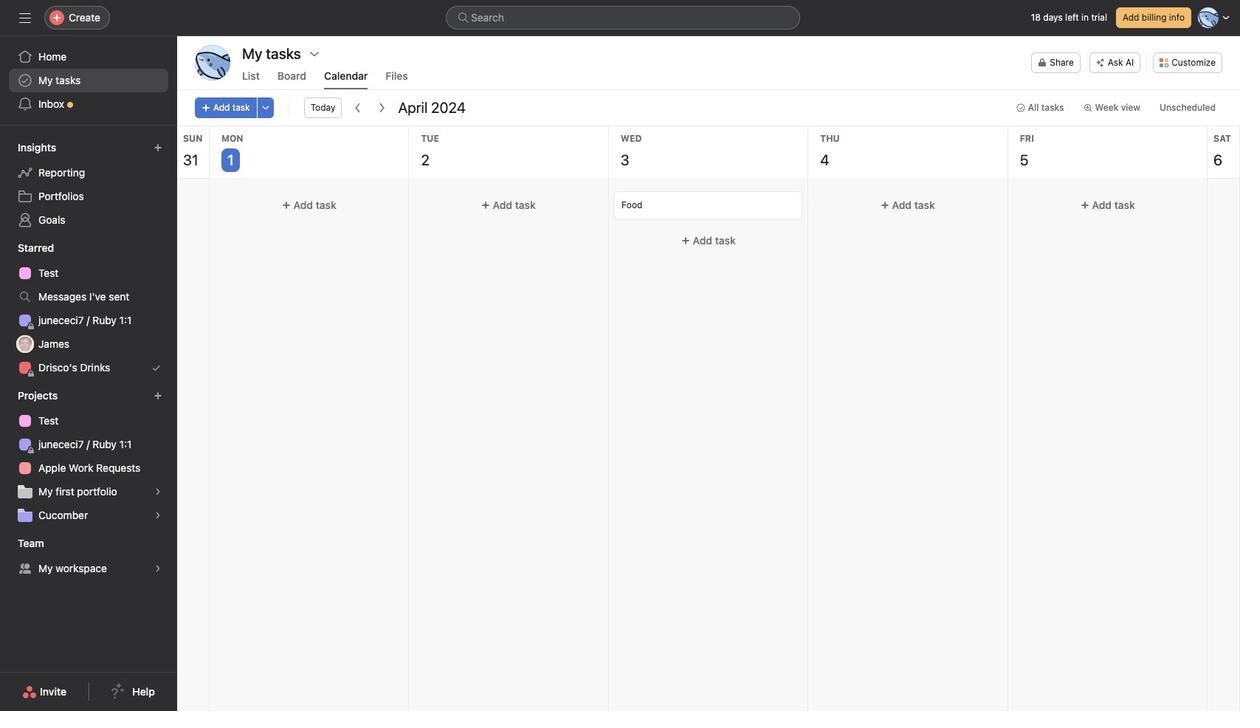 Task type: vqa. For each thing, say whether or not it's contained in the screenshot.
Starred element
yes



Task type: describe. For each thing, give the bounding box(es) containing it.
insights element
[[0, 134, 177, 235]]

next week image
[[376, 102, 388, 114]]

hide sidebar image
[[19, 12, 31, 24]]

previous week image
[[353, 102, 364, 114]]

new project or portfolio image
[[154, 391, 162, 400]]



Task type: locate. For each thing, give the bounding box(es) containing it.
starred element
[[0, 235, 177, 383]]

new insights image
[[154, 143, 162, 152]]

see details, my workspace image
[[154, 564, 162, 573]]

see details, my first portfolio image
[[154, 487, 162, 496]]

list box
[[446, 6, 801, 30]]

projects element
[[0, 383, 177, 530]]

global element
[[0, 36, 177, 125]]

more actions image
[[261, 103, 270, 112]]

view profile settings image
[[195, 45, 230, 81]]

show options image
[[309, 48, 320, 60]]

teams element
[[0, 530, 177, 583]]

see details, cucomber image
[[154, 511, 162, 520]]



